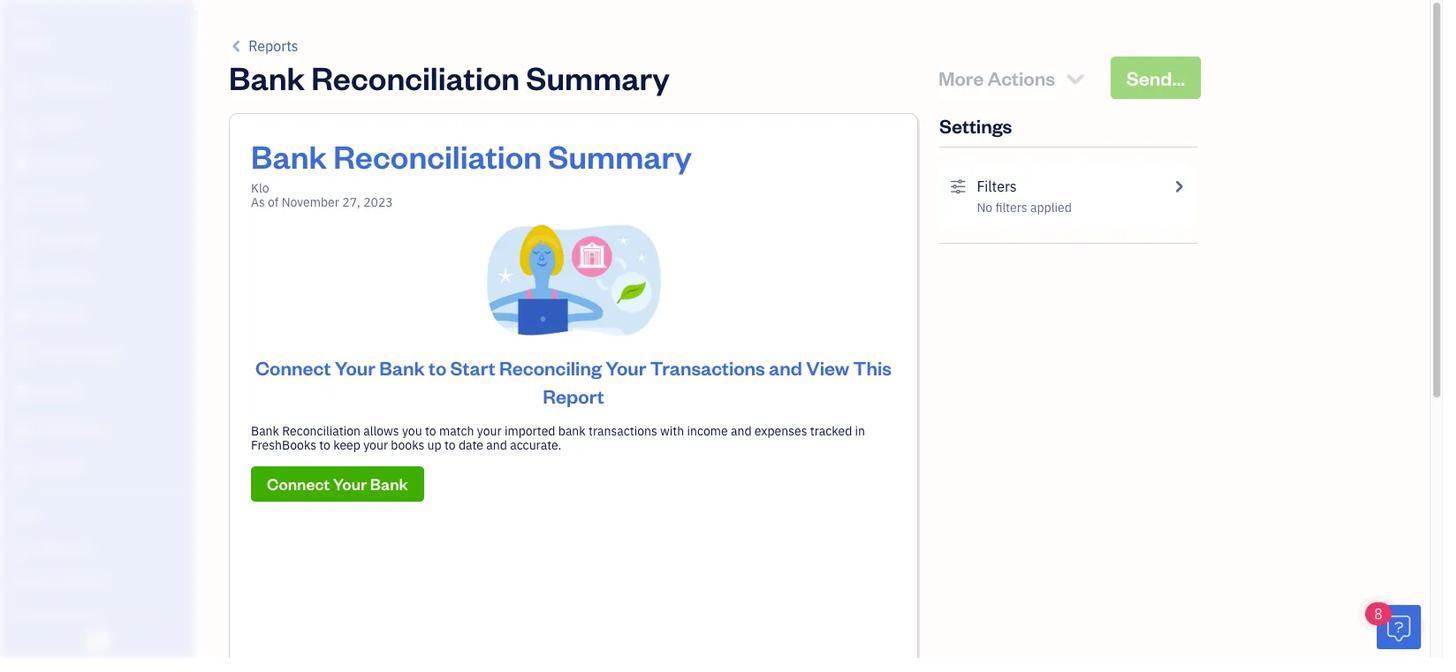 Task type: describe. For each thing, give the bounding box(es) containing it.
allows
[[363, 423, 399, 439]]

apps link
[[4, 500, 189, 531]]

summary for bank reconciliation summary klo as of november 27, 2023
[[548, 135, 692, 177]]

you
[[402, 423, 422, 439]]

expenses
[[754, 423, 807, 439]]

connect your bank to start reconciling your transactions and view this report
[[255, 355, 892, 408]]

members
[[43, 541, 90, 555]]

report
[[543, 383, 604, 408]]

8
[[1374, 605, 1383, 623]]

to right you
[[425, 423, 436, 439]]

applied
[[1030, 200, 1072, 216]]

chevronleft image
[[229, 35, 245, 57]]

main element
[[0, 0, 252, 658]]

and right income
[[731, 423, 752, 439]]

reports button
[[229, 35, 298, 57]]

to right up
[[444, 437, 456, 453]]

settings
[[939, 113, 1012, 138]]

0 horizontal spatial your
[[363, 437, 388, 453]]

income
[[687, 423, 728, 439]]

client image
[[11, 117, 33, 134]]

of
[[268, 194, 279, 210]]

to inside connect your bank to start reconciling your transactions and view this report
[[429, 355, 447, 380]]

team
[[13, 541, 41, 555]]

bank reconciliation summary
[[229, 57, 670, 98]]

transactions
[[650, 355, 765, 380]]

apps
[[13, 508, 40, 522]]

no filters applied
[[977, 200, 1072, 216]]

and inside connect your bank to start reconciling your transactions and view this report
[[769, 355, 802, 380]]

bank reconciliation allows you to match your imported bank transactions with income and expenses tracked in freshbooks to keep your books up to date and accurate.
[[251, 423, 865, 453]]

settings image
[[950, 176, 966, 197]]

klo owner
[[14, 16, 49, 49]]

your up transactions
[[605, 355, 646, 380]]

your for connect your bank
[[333, 473, 367, 494]]

timer image
[[11, 345, 33, 362]]

connect your bank
[[267, 473, 408, 494]]

your for connect your bank to start reconciling your transactions and view this report
[[335, 355, 375, 380]]

accurate.
[[510, 437, 561, 453]]

bank connections link
[[4, 598, 189, 629]]

bank inside button
[[370, 473, 408, 494]]

chart image
[[11, 421, 33, 438]]

8 button
[[1365, 603, 1421, 649]]

money image
[[11, 383, 33, 400]]

resource center badge image
[[1377, 605, 1421, 649]]

bank reconciliation summary klo as of november 27, 2023
[[251, 135, 692, 210]]

november
[[282, 194, 339, 210]]

summary for bank reconciliation summary
[[526, 57, 670, 98]]

connect for connect your bank to start reconciling your transactions and view this report
[[255, 355, 331, 380]]

imported
[[504, 423, 555, 439]]

freshbooks image
[[83, 630, 111, 651]]

in
[[855, 423, 865, 439]]

klo inside the bank reconciliation summary klo as of november 27, 2023
[[251, 180, 269, 196]]

tracked
[[810, 423, 852, 439]]

bank
[[558, 423, 586, 439]]

reconciliation for bank reconciliation summary klo as of november 27, 2023
[[333, 135, 542, 177]]

bank for bank reconciliation summary
[[229, 57, 305, 98]]

invoice image
[[11, 193, 33, 210]]



Task type: locate. For each thing, give the bounding box(es) containing it.
klo up the owner
[[14, 16, 33, 33]]

with
[[660, 423, 684, 439]]

bank up of
[[251, 135, 327, 177]]

and inside the main element
[[43, 573, 61, 588]]

bank inside the main element
[[13, 606, 39, 620]]

up
[[427, 437, 441, 453]]

payment image
[[11, 231, 33, 248]]

as
[[251, 194, 265, 210]]

connect for connect your bank
[[267, 473, 330, 494]]

27,
[[342, 194, 360, 210]]

items and services link
[[4, 566, 189, 596]]

bank connections
[[13, 606, 104, 620]]

report image
[[11, 459, 33, 476]]

bank down items
[[13, 606, 39, 620]]

freshbooks
[[251, 437, 316, 453]]

dashboard image
[[11, 79, 33, 96]]

view
[[806, 355, 849, 380]]

bank inside the bank reconciliation summary klo as of november 27, 2023
[[251, 135, 327, 177]]

bank left keep
[[251, 423, 279, 439]]

0 vertical spatial summary
[[526, 57, 670, 98]]

connect inside connect your bank to start reconciling your transactions and view this report
[[255, 355, 331, 380]]

and right the date
[[486, 437, 507, 453]]

and left view on the bottom of page
[[769, 355, 802, 380]]

connect up "freshbooks"
[[255, 355, 331, 380]]

bank for bank reconciliation allows you to match your imported bank transactions with income and expenses tracked in freshbooks to keep your books up to date and accurate.
[[251, 423, 279, 439]]

and
[[769, 355, 802, 380], [731, 423, 752, 439], [486, 437, 507, 453], [43, 573, 61, 588]]

your down keep
[[333, 473, 367, 494]]

bank up you
[[379, 355, 425, 380]]

bank for bank connections
[[13, 606, 39, 620]]

your inside the connect your bank button
[[333, 473, 367, 494]]

reports
[[248, 37, 298, 55]]

items
[[13, 573, 41, 588]]

to
[[429, 355, 447, 380], [425, 423, 436, 439], [319, 437, 330, 453], [444, 437, 456, 453]]

and right items
[[43, 573, 61, 588]]

connect inside button
[[267, 473, 330, 494]]

your
[[477, 423, 502, 439], [363, 437, 388, 453]]

connect down "freshbooks"
[[267, 473, 330, 494]]

klo
[[14, 16, 33, 33], [251, 180, 269, 196]]

to left keep
[[319, 437, 330, 453]]

summary inside the bank reconciliation summary klo as of november 27, 2023
[[548, 135, 692, 177]]

date
[[459, 437, 483, 453]]

your up allows
[[335, 355, 375, 380]]

reconciliation inside the bank reconciliation summary klo as of november 27, 2023
[[333, 135, 542, 177]]

klo left november
[[251, 180, 269, 196]]

to left "start"
[[429, 355, 447, 380]]

connections
[[41, 606, 104, 620]]

your right keep
[[363, 437, 388, 453]]

services
[[64, 573, 107, 588]]

filters
[[977, 178, 1017, 195]]

connect your bank button
[[251, 466, 424, 502]]

klo inside klo owner
[[14, 16, 33, 33]]

items and services
[[13, 573, 107, 588]]

reconciliation
[[311, 57, 520, 98], [333, 135, 542, 177], [282, 423, 361, 439]]

reconciliation for bank reconciliation allows you to match your imported bank transactions with income and expenses tracked in freshbooks to keep your books up to date and accurate.
[[282, 423, 361, 439]]

transactions
[[589, 423, 657, 439]]

project image
[[11, 307, 33, 324]]

bank
[[229, 57, 305, 98], [251, 135, 327, 177], [379, 355, 425, 380], [251, 423, 279, 439], [370, 473, 408, 494], [13, 606, 39, 620]]

expense image
[[11, 269, 33, 286]]

bank down books
[[370, 473, 408, 494]]

summary
[[526, 57, 670, 98], [548, 135, 692, 177]]

team members link
[[4, 533, 189, 564]]

team members
[[13, 541, 90, 555]]

owner
[[14, 35, 49, 49]]

1 horizontal spatial your
[[477, 423, 502, 439]]

reconciliation inside bank reconciliation allows you to match your imported bank transactions with income and expenses tracked in freshbooks to keep your books up to date and accurate.
[[282, 423, 361, 439]]

filters
[[995, 200, 1027, 216]]

1 horizontal spatial klo
[[251, 180, 269, 196]]

bank inside bank reconciliation allows you to match your imported bank transactions with income and expenses tracked in freshbooks to keep your books up to date and accurate.
[[251, 423, 279, 439]]

0 horizontal spatial klo
[[14, 16, 33, 33]]

chevronright image
[[1170, 176, 1187, 197]]

your
[[335, 355, 375, 380], [605, 355, 646, 380], [333, 473, 367, 494]]

start
[[450, 355, 495, 380]]

this
[[853, 355, 892, 380]]

0 vertical spatial connect
[[255, 355, 331, 380]]

1 vertical spatial summary
[[548, 135, 692, 177]]

books
[[391, 437, 424, 453]]

1 vertical spatial klo
[[251, 180, 269, 196]]

0 vertical spatial reconciliation
[[311, 57, 520, 98]]

bank inside connect your bank to start reconciling your transactions and view this report
[[379, 355, 425, 380]]

0 vertical spatial klo
[[14, 16, 33, 33]]

1 vertical spatial connect
[[267, 473, 330, 494]]

connect
[[255, 355, 331, 380], [267, 473, 330, 494]]

bank down reports
[[229, 57, 305, 98]]

reconciliation for bank reconciliation summary
[[311, 57, 520, 98]]

reconciling
[[499, 355, 602, 380]]

1 vertical spatial reconciliation
[[333, 135, 542, 177]]

match
[[439, 423, 474, 439]]

estimate image
[[11, 155, 33, 172]]

2023
[[363, 194, 393, 210]]

bank for bank reconciliation summary klo as of november 27, 2023
[[251, 135, 327, 177]]

your right match
[[477, 423, 502, 439]]

2 vertical spatial reconciliation
[[282, 423, 361, 439]]

no
[[977, 200, 992, 216]]

keep
[[333, 437, 360, 453]]



Task type: vqa. For each thing, say whether or not it's contained in the screenshot.
bottom Add
no



